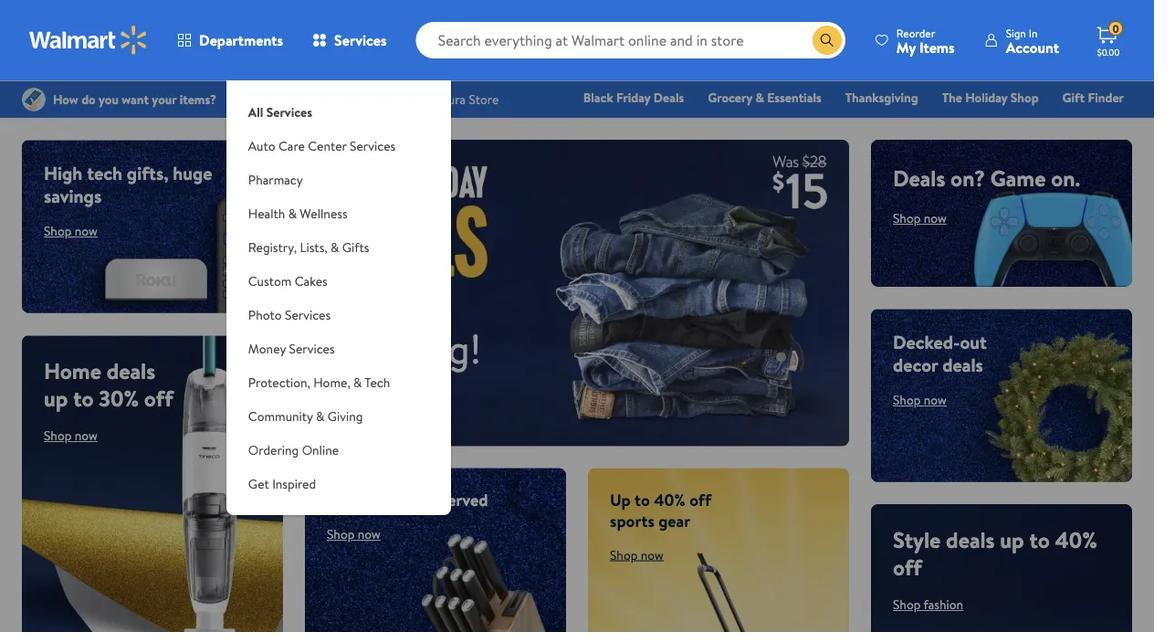 Task type: describe. For each thing, give the bounding box(es) containing it.
protection, home, & tech
[[248, 373, 390, 391]]

0
[[1113, 21, 1120, 36]]

walmart image
[[29, 26, 148, 55]]

shop now link for save big!
[[327, 395, 411, 424]]

toy shop
[[717, 114, 767, 132]]

shop now link for home deals are served
[[327, 525, 381, 543]]

up to 40% off sports gear
[[610, 489, 712, 532]]

shop inside toy shop 'link'
[[739, 114, 767, 132]]

reorder my items
[[897, 25, 955, 57]]

auto care center services
[[248, 137, 396, 154]]

community & giving button
[[226, 399, 451, 433]]

to inside up to 40% off sports gear
[[635, 489, 650, 511]]

photo services
[[248, 306, 331, 323]]

black
[[584, 89, 614, 106]]

save
[[327, 320, 407, 376]]

one debit link
[[977, 113, 1055, 133]]

debit
[[1015, 114, 1047, 132]]

now for deals on? game on.
[[924, 209, 947, 227]]

& inside protection, home, & tech dropdown button
[[354, 373, 362, 391]]

are
[[415, 489, 437, 511]]

services for all services
[[266, 103, 312, 121]]

up for 30%
[[44, 383, 68, 414]]

to for home
[[73, 383, 94, 414]]

shop now link for up to 40% off sports gear
[[610, 546, 664, 564]]

departments
[[199, 30, 283, 50]]

auto
[[248, 137, 276, 154]]

gift
[[1063, 89, 1086, 106]]

on?
[[951, 163, 986, 193]]

ordering online button
[[226, 433, 451, 467]]

shop for decked-out decor deals
[[894, 391, 921, 409]]

wellness
[[300, 204, 348, 222]]

now for decked-out decor deals
[[924, 391, 947, 409]]

game
[[991, 163, 1047, 193]]

thanksgiving link
[[838, 88, 927, 107]]

money
[[248, 339, 286, 357]]

finder
[[1089, 89, 1125, 106]]

online
[[302, 441, 339, 459]]

pharmacy button
[[226, 163, 451, 196]]

ordering
[[248, 441, 299, 459]]

home,
[[314, 373, 351, 391]]

all services
[[248, 103, 312, 121]]

shop now for up to 40% off sports gear
[[610, 546, 664, 564]]

friday
[[617, 89, 651, 106]]

protection,
[[248, 373, 311, 391]]

shop for deals on? game on.
[[894, 209, 921, 227]]

high tech gifts, huge savings
[[44, 160, 212, 209]]

shop now link for home deals up to 30% off
[[44, 427, 98, 445]]

get
[[248, 475, 269, 492]]

registry
[[914, 114, 961, 132]]

to for style
[[1030, 524, 1051, 555]]

holiday
[[966, 89, 1008, 106]]

shop for save big!
[[342, 401, 370, 418]]

shop now for decked-out decor deals
[[894, 391, 947, 409]]

grocery & essentials
[[708, 89, 822, 106]]

40% inside style deals up to 40% off
[[1056, 524, 1098, 555]]

one
[[985, 114, 1012, 132]]

now for home deals up to 30% off
[[75, 427, 98, 445]]

shop for up to 40% off sports gear
[[610, 546, 638, 564]]

custom
[[248, 272, 292, 290]]

center
[[308, 137, 347, 154]]

services button
[[298, 18, 402, 62]]

shop now for high tech gifts, huge savings
[[44, 222, 98, 240]]

the holiday shop link
[[934, 88, 1048, 107]]

thanksgiving
[[846, 89, 919, 106]]

up for 40%
[[1001, 524, 1025, 555]]

$0.00
[[1098, 46, 1120, 58]]

Search search field
[[416, 22, 846, 58]]

electronics link
[[623, 113, 702, 133]]

electronics
[[632, 114, 694, 132]]

huge
[[173, 160, 212, 186]]

the holiday shop
[[943, 89, 1039, 106]]

style
[[894, 524, 941, 555]]

lists,
[[300, 238, 328, 256]]

giving
[[328, 407, 363, 425]]

fashion
[[924, 596, 964, 614]]

registry, lists, & gifts button
[[226, 230, 451, 264]]

items
[[920, 37, 955, 57]]

now for home deals are served
[[358, 525, 381, 543]]

decor
[[894, 352, 939, 378]]

40% inside up to 40% off sports gear
[[654, 489, 686, 511]]

save big!
[[327, 320, 482, 376]]

& for essentials
[[756, 89, 765, 106]]

shop for home deals up to 30% off
[[44, 427, 72, 445]]

health & wellness button
[[226, 196, 451, 230]]

my
[[897, 37, 916, 57]]

shop now for save big!
[[342, 401, 396, 418]]

decked-out decor deals
[[894, 329, 988, 378]]

deals for home deals up to 30% off
[[107, 356, 155, 386]]

deals for style deals up to 40% off
[[947, 524, 996, 555]]

high
[[44, 160, 83, 186]]

shop now for home deals up to 30% off
[[44, 427, 98, 445]]

style deals up to 40% off
[[894, 524, 1098, 583]]

savings
[[44, 183, 102, 209]]

money services
[[248, 339, 335, 357]]



Task type: vqa. For each thing, say whether or not it's contained in the screenshot.
Shop now related to Home deals up to 30% off
yes



Task type: locate. For each thing, give the bounding box(es) containing it.
grocery & essentials link
[[700, 88, 830, 107]]

shop now link for high tech gifts, huge savings
[[44, 222, 98, 240]]

1 vertical spatial up
[[1001, 524, 1025, 555]]

photo
[[248, 306, 282, 323]]

custom cakes
[[248, 272, 328, 290]]

photo services button
[[226, 298, 451, 332]]

the
[[943, 89, 963, 106]]

1 vertical spatial 40%
[[1056, 524, 1098, 555]]

home deals up to 30% off
[[44, 356, 173, 414]]

home for home deals are served
[[327, 489, 370, 511]]

shop now down "tech"
[[342, 401, 396, 418]]

2 horizontal spatial off
[[894, 552, 923, 583]]

search icon image
[[820, 33, 835, 48]]

off for style deals up to 40% off
[[894, 552, 923, 583]]

now for high tech gifts, huge savings
[[75, 222, 98, 240]]

& right grocery
[[756, 89, 765, 106]]

& for giving
[[316, 407, 325, 425]]

sports
[[610, 509, 655, 532]]

care
[[279, 137, 305, 154]]

pharmacy
[[248, 170, 303, 188]]

shop down savings
[[44, 222, 72, 240]]

now down "sports" on the bottom
[[641, 546, 664, 564]]

fashion
[[848, 114, 891, 132]]

shop now down savings
[[44, 222, 98, 240]]

shop now for home deals are served
[[327, 525, 381, 543]]

one debit
[[985, 114, 1047, 132]]

shop for home deals are served
[[327, 525, 355, 543]]

deals
[[654, 89, 685, 106], [894, 163, 946, 193]]

shop now down home deals up to 30% off
[[44, 427, 98, 445]]

gear
[[659, 509, 691, 532]]

walmart+
[[1070, 114, 1125, 132]]

services inside popup button
[[334, 30, 387, 50]]

0 horizontal spatial off
[[144, 383, 173, 414]]

shop now link down "tech"
[[327, 395, 411, 424]]

& inside grocery & essentials link
[[756, 89, 765, 106]]

home
[[791, 114, 824, 132], [44, 356, 101, 386], [327, 489, 370, 511]]

to inside style deals up to 40% off
[[1030, 524, 1051, 555]]

& inside health & wellness dropdown button
[[288, 204, 297, 222]]

shop now down get inspired dropdown button
[[327, 525, 381, 543]]

shop right toy
[[739, 114, 767, 132]]

grocery
[[708, 89, 753, 106]]

1 horizontal spatial home
[[327, 489, 370, 511]]

out
[[961, 329, 988, 355]]

now down home deals are served
[[358, 525, 381, 543]]

1 horizontal spatial 40%
[[1056, 524, 1098, 555]]

now down home deals up to 30% off
[[75, 427, 98, 445]]

shop now
[[894, 209, 947, 227], [44, 222, 98, 240], [894, 391, 947, 409], [342, 401, 396, 418], [44, 427, 98, 445], [327, 525, 381, 543], [610, 546, 664, 564]]

money services button
[[226, 332, 451, 365]]

shop now for deals on? game on.
[[894, 209, 947, 227]]

Walmart Site-Wide search field
[[416, 22, 846, 58]]

shop inside the holiday shop link
[[1011, 89, 1039, 106]]

to inside home deals up to 30% off
[[73, 383, 94, 414]]

1 horizontal spatial off
[[690, 489, 712, 511]]

off inside home deals up to 30% off
[[144, 383, 173, 414]]

reorder
[[897, 25, 936, 41]]

0 vertical spatial 40%
[[654, 489, 686, 511]]

shop now link down get inspired dropdown button
[[327, 525, 381, 543]]

services right center
[[350, 137, 396, 154]]

shop down protection, home, & tech dropdown button
[[342, 401, 370, 418]]

toy shop link
[[709, 113, 775, 133]]

shop inside shop now link
[[342, 401, 370, 418]]

2 horizontal spatial to
[[1030, 524, 1051, 555]]

registry,
[[248, 238, 297, 256]]

& right health
[[288, 204, 297, 222]]

off right 30%
[[144, 383, 173, 414]]

now for save big!
[[373, 401, 396, 418]]

1 horizontal spatial deals
[[894, 163, 946, 193]]

get inspired button
[[226, 467, 451, 501]]

to
[[73, 383, 94, 414], [635, 489, 650, 511], [1030, 524, 1051, 555]]

services for money services
[[289, 339, 335, 357]]

up
[[610, 489, 631, 511]]

now down decor on the right
[[924, 391, 947, 409]]

account
[[1007, 37, 1060, 57]]

& left "tech"
[[354, 373, 362, 391]]

& for wellness
[[288, 204, 297, 222]]

shop now down decor on the right
[[894, 391, 947, 409]]

all
[[248, 103, 263, 121]]

black friday deals link
[[575, 88, 693, 107]]

now down "tech"
[[373, 401, 396, 418]]

in
[[1029, 25, 1038, 41]]

& inside community & giving dropdown button
[[316, 407, 325, 425]]

now down savings
[[75, 222, 98, 240]]

1 vertical spatial to
[[635, 489, 650, 511]]

essentials
[[768, 89, 822, 106]]

home inside home deals up to 30% off
[[44, 356, 101, 386]]

off inside style deals up to 40% off
[[894, 552, 923, 583]]

inspired
[[272, 475, 316, 492]]

2 vertical spatial home
[[327, 489, 370, 511]]

off up shop fashion
[[894, 552, 923, 583]]

get inspired
[[248, 475, 316, 492]]

up inside style deals up to 40% off
[[1001, 524, 1025, 555]]

now for up to 40% off sports gear
[[641, 546, 664, 564]]

0 vertical spatial deals
[[654, 89, 685, 106]]

deals inside the decked-out decor deals
[[943, 352, 984, 378]]

shop now link for deals on? game on.
[[894, 209, 947, 227]]

shop down decor on the right
[[894, 391, 921, 409]]

shop left fashion
[[894, 596, 921, 614]]

deals inside style deals up to 40% off
[[947, 524, 996, 555]]

2 vertical spatial off
[[894, 552, 923, 583]]

health & wellness
[[248, 204, 348, 222]]

0 horizontal spatial to
[[73, 383, 94, 414]]

served
[[441, 489, 488, 511]]

deals up 'electronics' link
[[654, 89, 685, 106]]

shop
[[1011, 89, 1039, 106], [739, 114, 767, 132], [894, 209, 921, 227], [44, 222, 72, 240], [894, 391, 921, 409], [342, 401, 370, 418], [44, 427, 72, 445], [327, 525, 355, 543], [610, 546, 638, 564], [894, 596, 921, 614]]

home for home
[[791, 114, 824, 132]]

tech
[[365, 373, 390, 391]]

auto care center services button
[[226, 129, 451, 163]]

up
[[44, 383, 68, 414], [1001, 524, 1025, 555]]

shop fashion
[[894, 596, 964, 614]]

2 horizontal spatial home
[[791, 114, 824, 132]]

big!
[[417, 320, 482, 376]]

gifts,
[[127, 160, 169, 186]]

gift finder link
[[1055, 88, 1133, 107]]

1 horizontal spatial up
[[1001, 524, 1025, 555]]

0 vertical spatial off
[[144, 383, 173, 414]]

tech
[[87, 160, 122, 186]]

services for photo services
[[285, 306, 331, 323]]

on.
[[1052, 163, 1081, 193]]

& left giving
[[316, 407, 325, 425]]

shop fashion link
[[894, 596, 964, 614]]

deals inside home deals up to 30% off
[[107, 356, 155, 386]]

toy
[[717, 114, 736, 132]]

gift finder electronics
[[632, 89, 1125, 132]]

community
[[248, 407, 313, 425]]

deals for home deals are served
[[374, 489, 411, 511]]

40%
[[654, 489, 686, 511], [1056, 524, 1098, 555]]

shop for style deals up to 40% off
[[894, 596, 921, 614]]

30%
[[99, 383, 139, 414]]

1 vertical spatial deals
[[894, 163, 946, 193]]

0 vertical spatial to
[[73, 383, 94, 414]]

shop now link down decor on the right
[[894, 391, 947, 409]]

health
[[248, 204, 285, 222]]

services up all services link
[[334, 30, 387, 50]]

1 horizontal spatial to
[[635, 489, 650, 511]]

shop for high tech gifts, huge savings
[[44, 222, 72, 240]]

shop now down deals on? game on.
[[894, 209, 947, 227]]

0 vertical spatial up
[[44, 383, 68, 414]]

1 vertical spatial off
[[690, 489, 712, 511]]

registry, lists, & gifts
[[248, 238, 369, 256]]

home for home deals up to 30% off
[[44, 356, 101, 386]]

0 vertical spatial home
[[791, 114, 824, 132]]

0 horizontal spatial home
[[44, 356, 101, 386]]

services inside dropdown button
[[350, 137, 396, 154]]

off
[[144, 383, 173, 414], [690, 489, 712, 511], [894, 552, 923, 583]]

shop now down "sports" on the bottom
[[610, 546, 664, 564]]

off inside up to 40% off sports gear
[[690, 489, 712, 511]]

0 horizontal spatial deals
[[654, 89, 685, 106]]

shop down deals on? game on.
[[894, 209, 921, 227]]

services right all
[[266, 103, 312, 121]]

1 vertical spatial home
[[44, 356, 101, 386]]

all services link
[[226, 80, 451, 129]]

shop now link down home deals up to 30% off
[[44, 427, 98, 445]]

& inside registry, lists, & gifts dropdown button
[[331, 238, 339, 256]]

decked-
[[894, 329, 961, 355]]

fashion link
[[840, 113, 899, 133]]

shop now link down savings
[[44, 222, 98, 240]]

sign
[[1007, 25, 1027, 41]]

shop now link for decked-out decor deals
[[894, 391, 947, 409]]

custom cakes button
[[226, 264, 451, 298]]

home deals are served
[[327, 489, 488, 511]]

& left gifts
[[331, 238, 339, 256]]

shop now link down "sports" on the bottom
[[610, 546, 664, 564]]

deals
[[943, 352, 984, 378], [107, 356, 155, 386], [374, 489, 411, 511], [947, 524, 996, 555]]

shop down "sports" on the bottom
[[610, 546, 638, 564]]

2 vertical spatial to
[[1030, 524, 1051, 555]]

services
[[334, 30, 387, 50], [266, 103, 312, 121], [350, 137, 396, 154], [285, 306, 331, 323], [289, 339, 335, 357]]

0 horizontal spatial up
[[44, 383, 68, 414]]

0 horizontal spatial 40%
[[654, 489, 686, 511]]

off for home deals up to 30% off
[[144, 383, 173, 414]]

black friday deals
[[584, 89, 685, 106]]

&
[[756, 89, 765, 106], [288, 204, 297, 222], [331, 238, 339, 256], [354, 373, 362, 391], [316, 407, 325, 425]]

shop now link down deals on? game on.
[[894, 209, 947, 227]]

ordering online
[[248, 441, 339, 459]]

services down cakes
[[285, 306, 331, 323]]

registry link
[[906, 113, 969, 133]]

walmart+ link
[[1062, 113, 1133, 133]]

up inside home deals up to 30% off
[[44, 383, 68, 414]]

now down deals on? game on.
[[924, 209, 947, 227]]

shop up debit
[[1011, 89, 1039, 106]]

shop down home deals up to 30% off
[[44, 427, 72, 445]]

deals left on?
[[894, 163, 946, 193]]

off right "sports" on the bottom
[[690, 489, 712, 511]]

home link
[[783, 113, 833, 133]]

services up "protection, home, & tech"
[[289, 339, 335, 357]]

shop down get inspired dropdown button
[[327, 525, 355, 543]]



